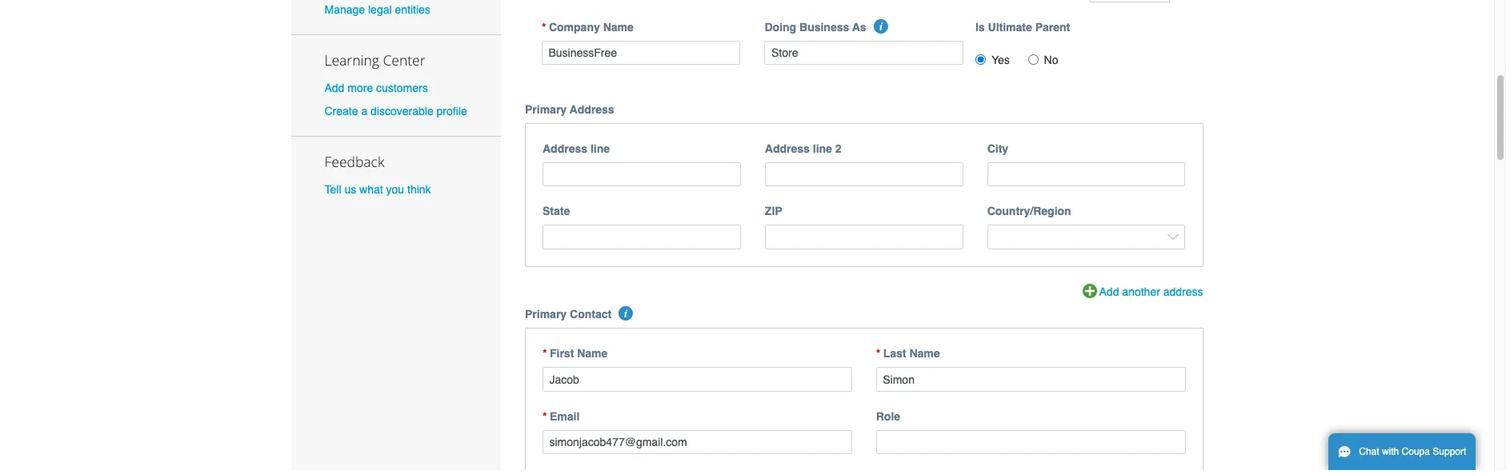 Task type: locate. For each thing, give the bounding box(es) containing it.
additional information image for primary contact
[[619, 307, 633, 321]]

name for * last name
[[909, 348, 940, 360]]

None text field
[[542, 41, 741, 65], [876, 368, 1186, 392], [542, 41, 741, 65], [876, 368, 1186, 392]]

0 vertical spatial additional information image
[[874, 19, 888, 33]]

1 vertical spatial add
[[1099, 285, 1119, 298]]

name right last
[[909, 348, 940, 360]]

line
[[591, 142, 610, 155], [813, 142, 832, 155]]

parent
[[1035, 20, 1070, 33]]

None text field
[[543, 368, 852, 392], [543, 431, 852, 455], [543, 368, 852, 392], [543, 431, 852, 455]]

line for address line
[[591, 142, 610, 155]]

us
[[344, 183, 356, 196]]

* left company
[[542, 20, 546, 33]]

State text field
[[543, 225, 741, 249]]

* left last
[[876, 348, 880, 360]]

address
[[570, 103, 614, 116], [543, 142, 587, 155], [765, 142, 810, 155]]

entities
[[395, 3, 430, 16]]

last
[[883, 348, 906, 360]]

address left 2
[[765, 142, 810, 155]]

* left first
[[543, 348, 547, 360]]

address down primary address
[[543, 142, 587, 155]]

2 line from the left
[[813, 142, 832, 155]]

profile
[[437, 105, 467, 118]]

add left another
[[1099, 285, 1119, 298]]

Address line 2 text field
[[765, 162, 963, 187]]

1 vertical spatial additional information image
[[619, 307, 633, 321]]

0 horizontal spatial additional information image
[[619, 307, 633, 321]]

1 vertical spatial primary
[[525, 308, 567, 321]]

* email
[[543, 410, 580, 423]]

add for add another address
[[1099, 285, 1119, 298]]

None radio
[[975, 54, 986, 65], [1028, 54, 1038, 65], [975, 54, 986, 65], [1028, 54, 1038, 65]]

contact
[[570, 308, 612, 321]]

address up address line
[[570, 103, 614, 116]]

additional information image right as
[[874, 19, 888, 33]]

1 horizontal spatial additional information image
[[874, 19, 888, 33]]

name right company
[[603, 20, 634, 33]]

0 vertical spatial primary
[[525, 103, 567, 116]]

email
[[550, 410, 580, 423]]

support
[[1433, 447, 1466, 458]]

* left email
[[543, 410, 547, 423]]

state
[[543, 205, 570, 218]]

primary up first
[[525, 308, 567, 321]]

what
[[359, 183, 383, 196]]

1 line from the left
[[591, 142, 610, 155]]

chat with coupa support
[[1359, 447, 1466, 458]]

add inside button
[[1099, 285, 1119, 298]]

primary up address line
[[525, 103, 567, 116]]

role
[[876, 410, 900, 423]]

1 horizontal spatial line
[[813, 142, 832, 155]]

add
[[325, 82, 344, 94], [1099, 285, 1119, 298]]

a
[[361, 105, 367, 118]]

0 horizontal spatial line
[[591, 142, 610, 155]]

primary
[[525, 103, 567, 116], [525, 308, 567, 321]]

address line 2
[[765, 142, 841, 155]]

manage legal entities
[[325, 3, 430, 16]]

additional information image
[[874, 19, 888, 33], [619, 307, 633, 321]]

name
[[603, 20, 634, 33], [577, 348, 608, 360], [909, 348, 940, 360]]

address
[[1163, 285, 1203, 298]]

name right first
[[577, 348, 608, 360]]

you
[[386, 183, 404, 196]]

line left 2
[[813, 142, 832, 155]]

2
[[835, 142, 841, 155]]

is
[[975, 20, 985, 33]]

tell us what you think
[[325, 183, 431, 196]]

* for * first name
[[543, 348, 547, 360]]

create a discoverable profile
[[325, 105, 467, 118]]

chat
[[1359, 447, 1379, 458]]

* for * company name
[[542, 20, 546, 33]]

1 primary from the top
[[525, 103, 567, 116]]

first
[[550, 348, 574, 360]]

is ultimate parent
[[975, 20, 1070, 33]]

name for * company name
[[603, 20, 634, 33]]

more
[[348, 82, 373, 94]]

0 horizontal spatial add
[[325, 82, 344, 94]]

*
[[542, 20, 546, 33], [543, 348, 547, 360], [876, 348, 880, 360], [543, 410, 547, 423]]

think
[[407, 183, 431, 196]]

logo image
[[1090, 0, 1170, 2]]

1 horizontal spatial add
[[1099, 285, 1119, 298]]

coupa
[[1402, 447, 1430, 458]]

* for * email
[[543, 410, 547, 423]]

0 vertical spatial add
[[325, 82, 344, 94]]

address line
[[543, 142, 610, 155]]

add another address
[[1099, 285, 1203, 298]]

2 primary from the top
[[525, 308, 567, 321]]

add up create
[[325, 82, 344, 94]]

additional information image right contact
[[619, 307, 633, 321]]

no
[[1044, 53, 1058, 66]]

line up address line text field
[[591, 142, 610, 155]]



Task type: vqa. For each thing, say whether or not it's contained in the screenshot.
Search "text box"
no



Task type: describe. For each thing, give the bounding box(es) containing it.
Role text field
[[876, 431, 1186, 455]]

name for * first name
[[577, 348, 608, 360]]

as
[[852, 20, 866, 33]]

Doing Business As text field
[[765, 41, 963, 65]]

additional information image for doing business as
[[874, 19, 888, 33]]

ZIP text field
[[765, 225, 963, 249]]

line for address line 2
[[813, 142, 832, 155]]

doing
[[765, 20, 796, 33]]

City text field
[[987, 162, 1186, 187]]

tell
[[325, 183, 341, 196]]

country/region
[[987, 205, 1071, 218]]

* first name
[[543, 348, 608, 360]]

zip
[[765, 205, 782, 218]]

address for address line 2
[[765, 142, 810, 155]]

learning
[[325, 50, 379, 70]]

learning center
[[325, 50, 425, 70]]

discoverable
[[371, 105, 433, 118]]

doing business as
[[765, 20, 866, 33]]

add more customers link
[[325, 82, 428, 94]]

customers
[[376, 82, 428, 94]]

city
[[987, 142, 1008, 155]]

Address line text field
[[543, 162, 741, 187]]

manage legal entities link
[[325, 3, 430, 16]]

primary for primary contact
[[525, 308, 567, 321]]

primary contact
[[525, 308, 612, 321]]

tell us what you think button
[[325, 182, 431, 198]]

create
[[325, 105, 358, 118]]

primary address
[[525, 103, 614, 116]]

chat with coupa support button
[[1328, 434, 1476, 471]]

add another address button
[[1082, 284, 1203, 301]]

address for address line
[[543, 142, 587, 155]]

create a discoverable profile link
[[325, 105, 467, 118]]

ultimate
[[988, 20, 1032, 33]]

company
[[549, 20, 600, 33]]

* for * last name
[[876, 348, 880, 360]]

center
[[383, 50, 425, 70]]

another
[[1122, 285, 1160, 298]]

* last name
[[876, 348, 940, 360]]

* company name
[[542, 20, 634, 33]]

legal
[[368, 3, 392, 16]]

feedback
[[325, 152, 384, 171]]

manage
[[325, 3, 365, 16]]

business
[[799, 20, 849, 33]]

primary for primary address
[[525, 103, 567, 116]]

add more customers
[[325, 82, 428, 94]]

add for add more customers
[[325, 82, 344, 94]]

with
[[1382, 447, 1399, 458]]

yes
[[991, 53, 1010, 66]]



